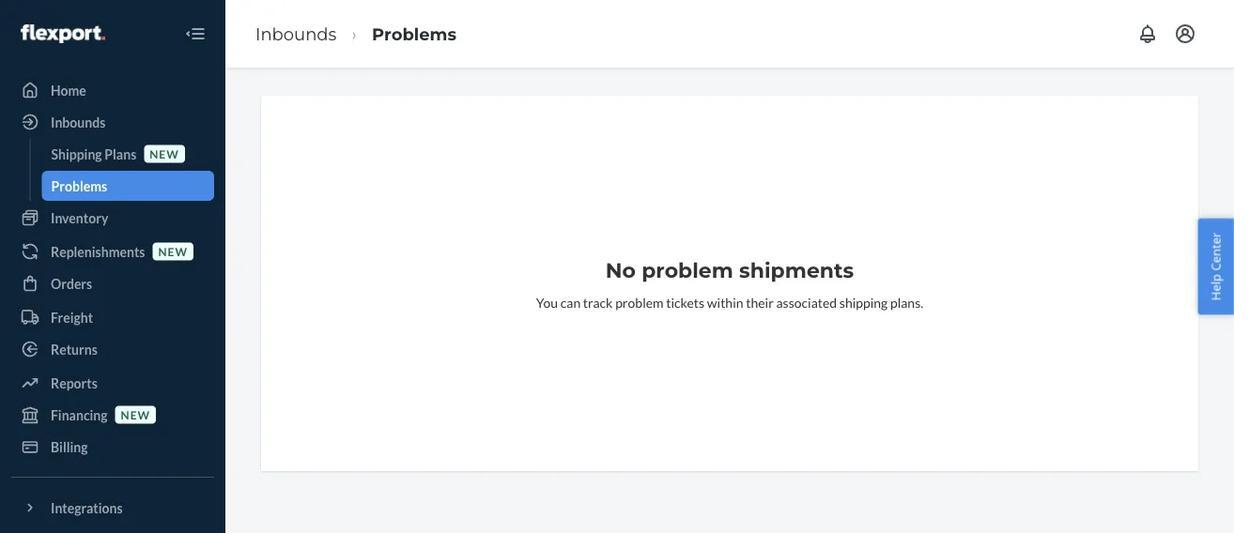 Task type: describe. For each thing, give the bounding box(es) containing it.
inventory
[[51, 210, 108, 226]]

help
[[1208, 274, 1225, 301]]

you can track problem tickets within their associated shipping plans.
[[536, 295, 924, 311]]

help center
[[1208, 233, 1225, 301]]

open account menu image
[[1174, 23, 1197, 45]]

plans
[[105, 146, 136, 162]]

billing
[[51, 439, 88, 455]]

center
[[1208, 233, 1225, 271]]

1 vertical spatial problem
[[616, 295, 664, 311]]

home
[[51, 82, 86, 98]]

orders link
[[11, 269, 214, 299]]

open notifications image
[[1137, 23, 1159, 45]]

freight link
[[11, 303, 214, 333]]

home link
[[11, 75, 214, 105]]

1 vertical spatial problems
[[51, 178, 107, 194]]

reports
[[51, 375, 98, 391]]

new for financing
[[121, 408, 150, 422]]

flexport logo image
[[21, 24, 105, 43]]

inbounds link inside breadcrumbs navigation
[[256, 23, 337, 44]]

within
[[707, 295, 744, 311]]

0 vertical spatial problem
[[642, 258, 734, 283]]

billing link
[[11, 432, 214, 462]]

inventory link
[[11, 203, 214, 233]]

1 horizontal spatial problems link
[[372, 23, 457, 44]]

tickets
[[666, 295, 705, 311]]

financing
[[51, 407, 108, 423]]

shipments
[[739, 258, 854, 283]]

integrations
[[51, 500, 123, 516]]

0 horizontal spatial problems link
[[42, 171, 214, 201]]



Task type: locate. For each thing, give the bounding box(es) containing it.
problems link
[[372, 23, 457, 44], [42, 171, 214, 201]]

associated
[[777, 295, 837, 311]]

new right plans
[[150, 147, 179, 161]]

no problem shipments
[[606, 258, 854, 283]]

0 vertical spatial problems link
[[372, 23, 457, 44]]

breadcrumbs navigation
[[241, 6, 472, 61]]

returns
[[51, 342, 98, 358]]

problems inside breadcrumbs navigation
[[372, 23, 457, 44]]

replenishments
[[51, 244, 145, 260]]

help center button
[[1198, 219, 1235, 315]]

1 vertical spatial problems link
[[42, 171, 214, 201]]

0 horizontal spatial problems
[[51, 178, 107, 194]]

0 horizontal spatial inbounds
[[51, 114, 106, 130]]

shipping plans
[[51, 146, 136, 162]]

0 vertical spatial inbounds link
[[256, 23, 337, 44]]

freight
[[51, 310, 93, 326]]

1 horizontal spatial problems
[[372, 23, 457, 44]]

new for shipping plans
[[150, 147, 179, 161]]

integrations button
[[11, 493, 214, 523]]

no
[[606, 258, 636, 283]]

1 horizontal spatial inbounds
[[256, 23, 337, 44]]

reports link
[[11, 368, 214, 398]]

1 vertical spatial new
[[158, 245, 188, 258]]

0 vertical spatial problems
[[372, 23, 457, 44]]

returns link
[[11, 334, 214, 365]]

inbounds inside breadcrumbs navigation
[[256, 23, 337, 44]]

orders
[[51, 276, 92, 292]]

new up orders link on the left
[[158, 245, 188, 258]]

inbounds
[[256, 23, 337, 44], [51, 114, 106, 130]]

problem down no
[[616, 295, 664, 311]]

0 vertical spatial inbounds
[[256, 23, 337, 44]]

plans.
[[891, 295, 924, 311]]

their
[[746, 295, 774, 311]]

new down reports link
[[121, 408, 150, 422]]

0 horizontal spatial inbounds link
[[11, 107, 214, 137]]

1 vertical spatial inbounds
[[51, 114, 106, 130]]

inbounds link
[[256, 23, 337, 44], [11, 107, 214, 137]]

shipping
[[51, 146, 102, 162]]

shipping
[[840, 295, 888, 311]]

0 vertical spatial new
[[150, 147, 179, 161]]

new for replenishments
[[158, 245, 188, 258]]

problem
[[642, 258, 734, 283], [616, 295, 664, 311]]

new
[[150, 147, 179, 161], [158, 245, 188, 258], [121, 408, 150, 422]]

you
[[536, 295, 558, 311]]

can
[[561, 295, 581, 311]]

2 vertical spatial new
[[121, 408, 150, 422]]

close navigation image
[[184, 23, 207, 45]]

track
[[583, 295, 613, 311]]

problems
[[372, 23, 457, 44], [51, 178, 107, 194]]

1 horizontal spatial inbounds link
[[256, 23, 337, 44]]

problem up tickets
[[642, 258, 734, 283]]

1 vertical spatial inbounds link
[[11, 107, 214, 137]]



Task type: vqa. For each thing, say whether or not it's contained in the screenshot.
Center
yes



